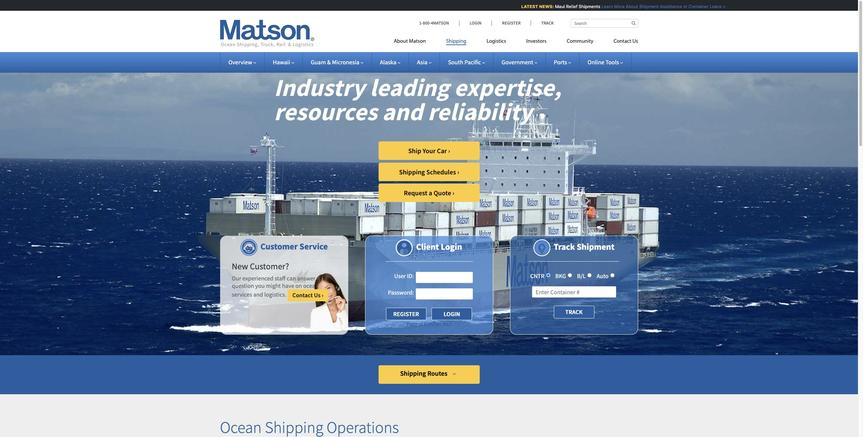 Task type: locate. For each thing, give the bounding box(es) containing it.
0 vertical spatial track
[[541, 20, 554, 26]]

1 horizontal spatial register
[[502, 20, 521, 26]]

us down ocean
[[314, 292, 321, 300]]

0 horizontal spatial login
[[441, 241, 462, 253]]

shipping inside "link"
[[400, 370, 426, 378]]

us down search image
[[633, 39, 638, 44]]

contact us
[[614, 39, 638, 44]]

question
[[232, 282, 254, 290]]

new customer?
[[232, 261, 289, 272]]

assistance
[[659, 4, 681, 9]]

1 vertical spatial us
[[314, 292, 321, 300]]

1 horizontal spatial login
[[470, 20, 482, 26]]

us inside top menu navigation
[[633, 39, 638, 44]]

None search field
[[571, 19, 638, 28]]

south pacific
[[448, 58, 481, 66]]

0 horizontal spatial about
[[394, 39, 408, 44]]

shipping routes
[[400, 370, 448, 378]]

2 vertical spatial shipping
[[400, 370, 426, 378]]

&
[[327, 58, 331, 66]]

shipping inside top menu navigation
[[446, 39, 467, 44]]

1 horizontal spatial contact
[[614, 39, 632, 44]]

1 vertical spatial about
[[394, 39, 408, 44]]

login up shipping link
[[470, 20, 482, 26]]

contact for contact us
[[614, 39, 632, 44]]

1 horizontal spatial register link
[[492, 20, 531, 26]]

shipping up 'request'
[[399, 168, 425, 176]]

a
[[429, 189, 432, 197]]

Enter Container # text field
[[532, 287, 616, 298]]

industry
[[274, 72, 365, 103]]

user id:
[[394, 272, 414, 280]]

shipment left assistance
[[638, 4, 658, 9]]

hawaii
[[273, 58, 290, 66]]

image of smiling customer service agent ready to help. image
[[310, 274, 348, 330]]

0 horizontal spatial register
[[393, 311, 419, 318]]

your
[[423, 147, 436, 155]]

shipment up b/l radio
[[577, 241, 615, 253]]

south pacific link
[[448, 58, 485, 66]]

online tools link
[[588, 58, 623, 66]]

0 vertical spatial login
[[470, 20, 482, 26]]

expertise,
[[454, 72, 562, 103]]

alaska
[[380, 58, 397, 66]]

1 horizontal spatial shipment
[[638, 4, 658, 9]]

shipping left routes at the bottom
[[400, 370, 426, 378]]

0 vertical spatial register
[[502, 20, 521, 26]]

request a quote › link
[[379, 184, 480, 202]]

forgot
[[407, 320, 423, 328]]

relief
[[565, 4, 576, 9]]

any
[[317, 275, 326, 283]]

contact inside top menu navigation
[[614, 39, 632, 44]]

BKG radio
[[568, 274, 572, 278]]

shipping
[[446, 39, 467, 44], [399, 168, 425, 176], [400, 370, 426, 378]]

› right schedules
[[457, 168, 459, 176]]

about matson link
[[394, 35, 436, 49]]

0 horizontal spatial register link
[[386, 308, 427, 321]]

0 horizontal spatial shipment
[[577, 241, 615, 253]]

track down news:
[[541, 20, 554, 26]]

1 vertical spatial track
[[554, 241, 575, 253]]

bkg
[[556, 272, 566, 280]]

us for contact us
[[633, 39, 638, 44]]

quote
[[434, 189, 451, 197]]

contact for contact us ›
[[292, 292, 313, 300]]

track
[[541, 20, 554, 26], [554, 241, 575, 253], [566, 309, 583, 316]]

shipping up south
[[446, 39, 467, 44]]

customer
[[261, 241, 298, 252]]

client login
[[416, 241, 462, 253]]

learn more about shipment assistance or container loans > link
[[600, 4, 725, 9]]

track for "track" 'button'
[[566, 309, 583, 316]]

1 vertical spatial contact
[[292, 292, 313, 300]]

›
[[448, 147, 450, 155], [457, 168, 459, 176], [453, 189, 455, 197], [322, 292, 324, 300]]

› right car
[[448, 147, 450, 155]]

register for the bottommost register link
[[393, 311, 419, 318]]

1 vertical spatial register
[[393, 311, 419, 318]]

› down any
[[322, 292, 324, 300]]

0 vertical spatial shipment
[[638, 4, 658, 9]]

0 vertical spatial contact
[[614, 39, 632, 44]]

1 vertical spatial register link
[[386, 308, 427, 321]]

0 vertical spatial us
[[633, 39, 638, 44]]

shipping link
[[436, 35, 477, 49]]

1 vertical spatial shipment
[[577, 241, 615, 253]]

track inside 'button'
[[566, 309, 583, 316]]

more
[[613, 4, 624, 9]]

None button
[[432, 308, 472, 321]]

0 vertical spatial shipping
[[446, 39, 467, 44]]

contact
[[614, 39, 632, 44], [292, 292, 313, 300]]

might
[[266, 282, 281, 290]]

shipping routes link
[[379, 366, 480, 384]]

customer service
[[261, 241, 328, 252]]

Search search field
[[571, 19, 638, 28]]

contact us › link
[[288, 290, 328, 302]]

1 horizontal spatial us
[[633, 39, 638, 44]]

leading
[[370, 72, 449, 103]]

ports link
[[554, 58, 571, 66]]

forgot password? link
[[407, 320, 451, 328]]

guam & micronesia
[[311, 58, 360, 66]]

shipping for shipping schedules ›
[[399, 168, 425, 176]]

about left matson
[[394, 39, 408, 44]]

track up bkg radio
[[554, 241, 575, 253]]

1 horizontal spatial about
[[625, 4, 637, 9]]

1 vertical spatial shipping
[[399, 168, 425, 176]]

login right client
[[441, 241, 462, 253]]

news:
[[538, 4, 553, 9]]

contact us link
[[604, 35, 638, 49]]

you
[[255, 282, 265, 290]]

government link
[[502, 58, 537, 66]]

0 horizontal spatial contact
[[292, 292, 313, 300]]

auto
[[597, 272, 609, 280]]

register link
[[492, 20, 531, 26], [386, 308, 427, 321]]

B/L radio
[[588, 274, 592, 278]]

0 horizontal spatial us
[[314, 292, 321, 300]]

CNTR radio
[[546, 274, 551, 278]]

› right quote
[[453, 189, 455, 197]]

1-800-4matson link
[[419, 20, 459, 26]]

shipping schedules ›
[[399, 168, 459, 176]]

register link up top menu navigation
[[492, 20, 531, 26]]

1-800-4matson
[[419, 20, 449, 26]]

reliability
[[428, 96, 532, 127]]

register link down password:
[[386, 308, 427, 321]]

about right more
[[625, 4, 637, 9]]

track down enter container # text field
[[566, 309, 583, 316]]

guam
[[311, 58, 326, 66]]

Auto radio
[[610, 274, 615, 278]]

password?
[[425, 320, 451, 328]]

contact down the "on"
[[292, 292, 313, 300]]

ports
[[554, 58, 567, 66]]

› inside shipping schedules › link
[[457, 168, 459, 176]]

about
[[625, 4, 637, 9], [394, 39, 408, 44]]

› inside ship your car › link
[[448, 147, 450, 155]]

maui
[[554, 4, 564, 9]]

us for contact us ›
[[314, 292, 321, 300]]

our
[[232, 275, 241, 283]]

register up forgot
[[393, 311, 419, 318]]

register up top menu navigation
[[502, 20, 521, 26]]

contact up tools
[[614, 39, 632, 44]]

2 vertical spatial track
[[566, 309, 583, 316]]



Task type: vqa. For each thing, say whether or not it's contained in the screenshot.
ONGOING
no



Task type: describe. For each thing, give the bounding box(es) containing it.
ocean
[[303, 282, 319, 290]]

alaska link
[[380, 58, 401, 66]]

have
[[282, 282, 294, 290]]

new
[[232, 261, 248, 272]]

car
[[437, 147, 447, 155]]

shipping for shipping
[[446, 39, 467, 44]]

track for track link
[[541, 20, 554, 26]]

password:
[[388, 289, 414, 297]]

overview link
[[228, 58, 256, 66]]

user
[[394, 272, 406, 280]]

forgot password?
[[407, 320, 451, 328]]

our experienced staff can answer any question you might have on ocean services and logistics.
[[232, 275, 326, 299]]

cntr
[[530, 272, 545, 280]]

hawaii link
[[273, 58, 294, 66]]

asia link
[[417, 58, 432, 66]]

staff
[[275, 275, 286, 283]]

0 vertical spatial about
[[625, 4, 637, 9]]

tools
[[606, 58, 619, 66]]

community
[[567, 39, 594, 44]]

asia
[[417, 58, 428, 66]]

logistics.
[[264, 291, 287, 299]]

schedules
[[426, 168, 456, 176]]

answer
[[297, 275, 316, 283]]

services and
[[232, 291, 263, 299]]

login link
[[459, 20, 492, 26]]

1 vertical spatial login
[[441, 241, 462, 253]]

routes
[[428, 370, 448, 378]]

online
[[588, 58, 605, 66]]

track for track shipment
[[554, 241, 575, 253]]

search image
[[632, 21, 636, 25]]

› inside contact us › link
[[322, 292, 324, 300]]

latest news: maui relief shipments learn more about shipment assistance or container loans >
[[520, 4, 725, 9]]

track shipment
[[554, 241, 615, 253]]

latest
[[520, 4, 537, 9]]

container
[[688, 4, 707, 9]]

track button
[[554, 306, 594, 319]]

shipping for shipping routes
[[400, 370, 426, 378]]

4matson
[[431, 20, 449, 26]]

contact us ›
[[292, 292, 324, 300]]

learn
[[600, 4, 612, 9]]

industry leading expertise, resources and reliability
[[274, 72, 562, 127]]

logistics link
[[477, 35, 516, 49]]

shipments
[[578, 4, 599, 9]]

ship
[[408, 147, 421, 155]]

logistics
[[487, 39, 506, 44]]

ship your car ›
[[408, 147, 450, 155]]

matson
[[409, 39, 426, 44]]

track link
[[531, 20, 554, 26]]

blue matson logo with ocean, shipping, truck, rail and logistics written beneath it. image
[[220, 20, 314, 48]]

register for topmost register link
[[502, 20, 521, 26]]

0 vertical spatial register link
[[492, 20, 531, 26]]

b/l
[[577, 272, 586, 280]]

south
[[448, 58, 463, 66]]

online tools
[[588, 58, 619, 66]]

about inside top menu navigation
[[394, 39, 408, 44]]

>
[[722, 4, 725, 9]]

ship your car › link
[[379, 142, 480, 160]]

shipping schedules › link
[[379, 163, 480, 181]]

service
[[300, 241, 328, 252]]

client
[[416, 241, 439, 253]]

community link
[[557, 35, 604, 49]]

or
[[682, 4, 686, 9]]

guam & micronesia link
[[311, 58, 364, 66]]

request
[[404, 189, 428, 197]]

id:
[[407, 272, 414, 280]]

and
[[382, 96, 423, 127]]

User ID: text field
[[416, 272, 473, 284]]

customer?
[[250, 261, 289, 272]]

can
[[287, 275, 296, 283]]

Password: password field
[[416, 289, 473, 300]]

loans
[[709, 4, 721, 9]]

› inside request a quote › link
[[453, 189, 455, 197]]

resources
[[274, 96, 377, 127]]

investors link
[[516, 35, 557, 49]]

top menu navigation
[[394, 35, 638, 49]]

800-
[[423, 20, 431, 26]]

micronesia
[[332, 58, 360, 66]]

about matson
[[394, 39, 426, 44]]

on
[[296, 282, 302, 290]]

government
[[502, 58, 533, 66]]

overview
[[228, 58, 252, 66]]



